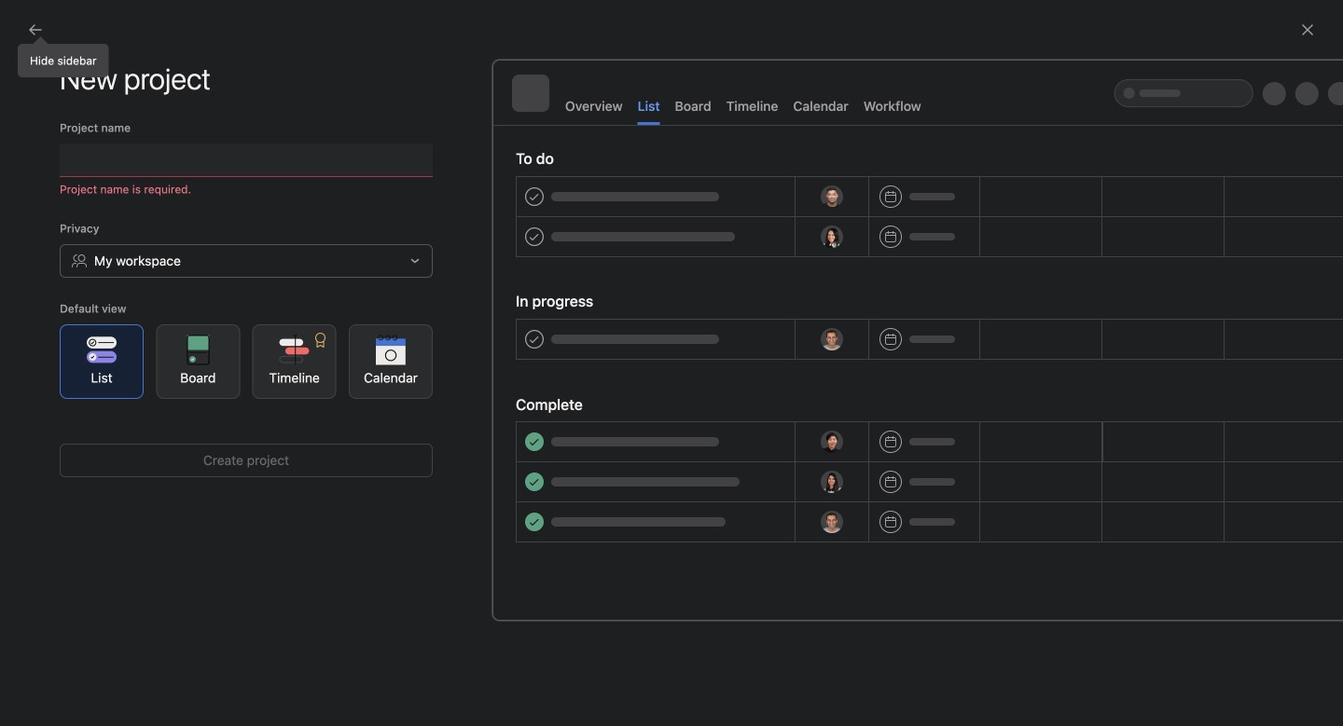Task type: describe. For each thing, give the bounding box(es) containing it.
projects element
[[0, 364, 224, 521]]

this is a preview of your project image
[[493, 60, 1343, 621]]

0 horizontal spatial list item
[[255, 391, 776, 425]]

starred element
[[0, 297, 224, 364]]

list image
[[1071, 340, 1094, 362]]

global element
[[0, 46, 224, 158]]

briefcase image
[[1071, 407, 1094, 430]]



Task type: vqa. For each thing, say whether or not it's contained in the screenshot.
16
no



Task type: locate. For each thing, give the bounding box(es) containing it.
go back image
[[28, 22, 43, 37]]

list item
[[814, 323, 1053, 380], [255, 391, 776, 425]]

1 horizontal spatial list item
[[814, 323, 1053, 380]]

alert
[[60, 181, 433, 198]]

insights element
[[0, 170, 224, 297]]

tooltip
[[19, 39, 108, 77]]

rocket image
[[833, 474, 856, 497]]

hide sidebar image
[[24, 15, 39, 30]]

0 vertical spatial list item
[[814, 323, 1053, 380]]

close image
[[1301, 22, 1315, 37]]

None text field
[[60, 144, 433, 177]]

line_and_symbols image
[[833, 407, 856, 430]]

1 vertical spatial list item
[[255, 391, 776, 425]]



